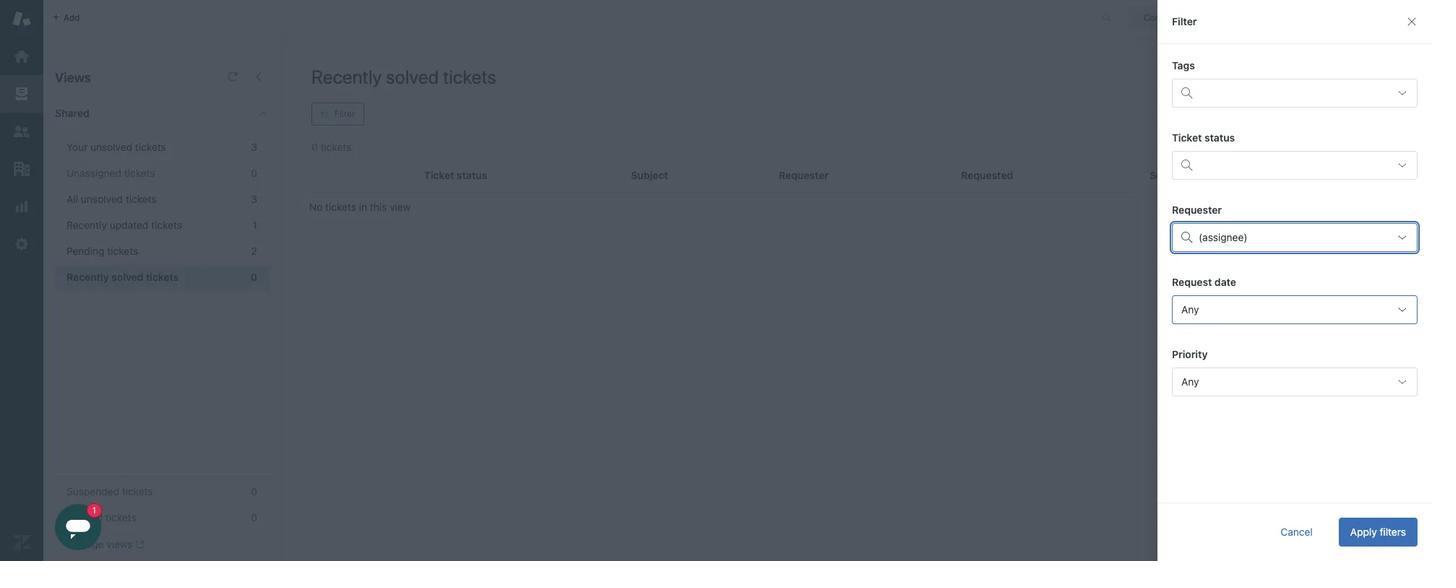 Task type: locate. For each thing, give the bounding box(es) containing it.
priority
[[1173, 348, 1208, 361]]

recently
[[312, 66, 382, 87], [67, 219, 107, 231], [67, 271, 109, 283]]

0 vertical spatial filter
[[1173, 15, 1198, 27]]

1 vertical spatial any field
[[1173, 368, 1419, 397]]

updated
[[110, 219, 148, 231]]

request
[[1173, 276, 1213, 288]]

unassigned tickets
[[67, 167, 155, 179]]

cancel
[[1281, 526, 1314, 539]]

1 vertical spatial recently
[[67, 219, 107, 231]]

2 vertical spatial recently
[[67, 271, 109, 283]]

3 for all unsolved tickets
[[251, 193, 257, 205]]

unsolved up unassigned tickets
[[90, 141, 132, 153]]

unsolved for all
[[81, 193, 123, 205]]

view
[[390, 201, 411, 213]]

0 vertical spatial unsolved
[[90, 141, 132, 153]]

zendesk support image
[[12, 9, 31, 28]]

needs
[[1262, 61, 1290, 74]]

filter inside "button"
[[335, 108, 355, 119]]

3 up 1
[[251, 193, 257, 205]]

any down priority
[[1182, 376, 1200, 388]]

apply filters button
[[1340, 518, 1419, 547]]

1 3 from the top
[[251, 141, 257, 153]]

recently solved tickets
[[312, 66, 497, 87], [67, 271, 179, 283]]

1 horizontal spatial solved
[[386, 66, 439, 87]]

any
[[1182, 304, 1200, 316], [1182, 376, 1200, 388]]

suspended tickets
[[67, 486, 153, 498]]

tickets
[[443, 66, 497, 87], [135, 141, 166, 153], [124, 167, 155, 179], [126, 193, 157, 205], [325, 201, 356, 213], [151, 219, 182, 231], [107, 245, 138, 257], [146, 271, 179, 283], [122, 486, 153, 498], [106, 512, 137, 524]]

unsolved
[[90, 141, 132, 153], [81, 193, 123, 205]]

conversations button
[[1129, 6, 1236, 29]]

recently up pending
[[67, 219, 107, 231]]

recently for 0
[[67, 271, 109, 283]]

0 horizontal spatial solved
[[112, 271, 143, 283]]

0 vertical spatial 3
[[251, 141, 257, 153]]

this
[[370, 201, 387, 213]]

any for priority
[[1182, 376, 1200, 388]]

0 horizontal spatial recently solved tickets
[[67, 271, 179, 283]]

filter
[[1173, 15, 1198, 27], [335, 108, 355, 119]]

your
[[1340, 61, 1361, 74]]

pending
[[67, 245, 105, 257]]

1 any field from the top
[[1173, 296, 1419, 325]]

1 vertical spatial recently solved tickets
[[67, 271, 179, 283]]

your unsolved tickets
[[67, 141, 166, 153]]

0
[[251, 167, 257, 179], [251, 271, 257, 283], [251, 486, 257, 498], [251, 512, 257, 524]]

2
[[251, 245, 257, 257]]

1 vertical spatial filter
[[335, 108, 355, 119]]

views
[[55, 70, 91, 85]]

unsolved down unassigned on the top
[[81, 193, 123, 205]]

any down the request on the right of the page
[[1182, 304, 1200, 316]]

0 vertical spatial any
[[1182, 304, 1200, 316]]

2 any field from the top
[[1173, 368, 1419, 397]]

2 3 from the top
[[251, 193, 257, 205]]

any field for priority
[[1173, 368, 1419, 397]]

0 vertical spatial recently solved tickets
[[312, 66, 497, 87]]

apply
[[1351, 526, 1378, 539]]

requester element
[[1173, 223, 1419, 252]]

unsolved for your
[[90, 141, 132, 153]]

0 vertical spatial any field
[[1173, 296, 1419, 325]]

zendesk image
[[12, 534, 31, 552]]

suspended
[[67, 486, 119, 498]]

your
[[67, 141, 88, 153]]

admin image
[[12, 235, 31, 254]]

Any field
[[1173, 296, 1419, 325], [1173, 368, 1419, 397]]

0 for recently solved tickets
[[251, 271, 257, 283]]

recently up filter "button"
[[312, 66, 382, 87]]

solved
[[386, 66, 439, 87], [112, 271, 143, 283]]

ticket status element
[[1173, 151, 1419, 180]]

1 any from the top
[[1182, 304, 1200, 316]]

1 horizontal spatial filter
[[1173, 15, 1198, 27]]

1 vertical spatial any
[[1182, 376, 1200, 388]]

2 any from the top
[[1182, 376, 1200, 388]]

0 vertical spatial solved
[[386, 66, 439, 87]]

3
[[251, 141, 257, 153], [251, 193, 257, 205]]

recently updated tickets
[[67, 219, 182, 231]]

status
[[1205, 132, 1236, 144]]

0 horizontal spatial filter
[[335, 108, 355, 119]]

3 down collapse views pane image
[[251, 141, 257, 153]]

requester
[[1173, 204, 1223, 216]]

1 vertical spatial unsolved
[[81, 193, 123, 205]]

apply filters
[[1351, 526, 1407, 539]]

pending tickets
[[67, 245, 138, 257]]

date
[[1215, 276, 1237, 288]]

shared button
[[43, 92, 244, 135]]

deleted tickets
[[67, 512, 137, 524]]

recently down pending
[[67, 271, 109, 283]]

1 vertical spatial 3
[[251, 193, 257, 205]]



Task type: describe. For each thing, give the bounding box(es) containing it.
tags element
[[1173, 79, 1419, 108]]

collapse views pane image
[[253, 71, 265, 82]]

browser's
[[1197, 74, 1243, 87]]

zendesk
[[1197, 61, 1238, 74]]

0 for deleted tickets
[[251, 512, 257, 524]]

request date
[[1173, 276, 1237, 288]]

views image
[[12, 85, 31, 103]]

filter inside dialog
[[1173, 15, 1198, 27]]

reporting image
[[12, 197, 31, 216]]

shared
[[55, 107, 90, 119]]

1 horizontal spatial recently solved tickets
[[312, 66, 497, 87]]

to
[[1328, 61, 1337, 74]]

zendesk talk needs access to your browser's microphone.
[[1197, 61, 1361, 87]]

conversations
[[1144, 12, 1203, 23]]

0 vertical spatial recently
[[312, 66, 382, 87]]

microphone.
[[1246, 74, 1304, 87]]

1
[[253, 219, 257, 231]]

tags
[[1173, 59, 1196, 72]]

no
[[309, 201, 323, 213]]

talk
[[1240, 61, 1259, 74]]

manage views
[[67, 539, 133, 551]]

any field for request date
[[1173, 296, 1419, 325]]

recently for 1
[[67, 219, 107, 231]]

any for request date
[[1182, 304, 1200, 316]]

customers image
[[12, 122, 31, 141]]

manage
[[67, 539, 104, 551]]

in
[[359, 201, 367, 213]]

(assignee)
[[1199, 231, 1248, 244]]

get started image
[[12, 47, 31, 66]]

filters
[[1381, 526, 1407, 539]]

manage views link
[[67, 539, 144, 552]]

1 vertical spatial solved
[[112, 271, 143, 283]]

0 for suspended tickets
[[251, 486, 257, 498]]

0 for unassigned tickets
[[251, 167, 257, 179]]

organizations image
[[12, 160, 31, 179]]

filter dialog
[[1158, 0, 1433, 562]]

views
[[106, 539, 133, 551]]

shared heading
[[43, 92, 282, 135]]

no tickets in this view
[[309, 201, 411, 213]]

unassigned
[[67, 167, 121, 179]]

refresh views pane image
[[227, 71, 239, 82]]

access
[[1293, 61, 1325, 74]]

cancel button
[[1270, 518, 1325, 547]]

close drawer image
[[1407, 16, 1419, 27]]

ticket
[[1173, 132, 1203, 144]]

all
[[67, 193, 78, 205]]

ticket status
[[1173, 132, 1236, 144]]

3 for your unsolved tickets
[[251, 141, 257, 153]]

filter button
[[312, 103, 364, 126]]

all unsolved tickets
[[67, 193, 157, 205]]

subject
[[631, 169, 669, 181]]

main element
[[0, 0, 43, 562]]

deleted
[[67, 512, 103, 524]]

(opens in a new tab) image
[[133, 541, 144, 550]]



Task type: vqa. For each thing, say whether or not it's contained in the screenshot.
Close image within the AGED WATER tab
no



